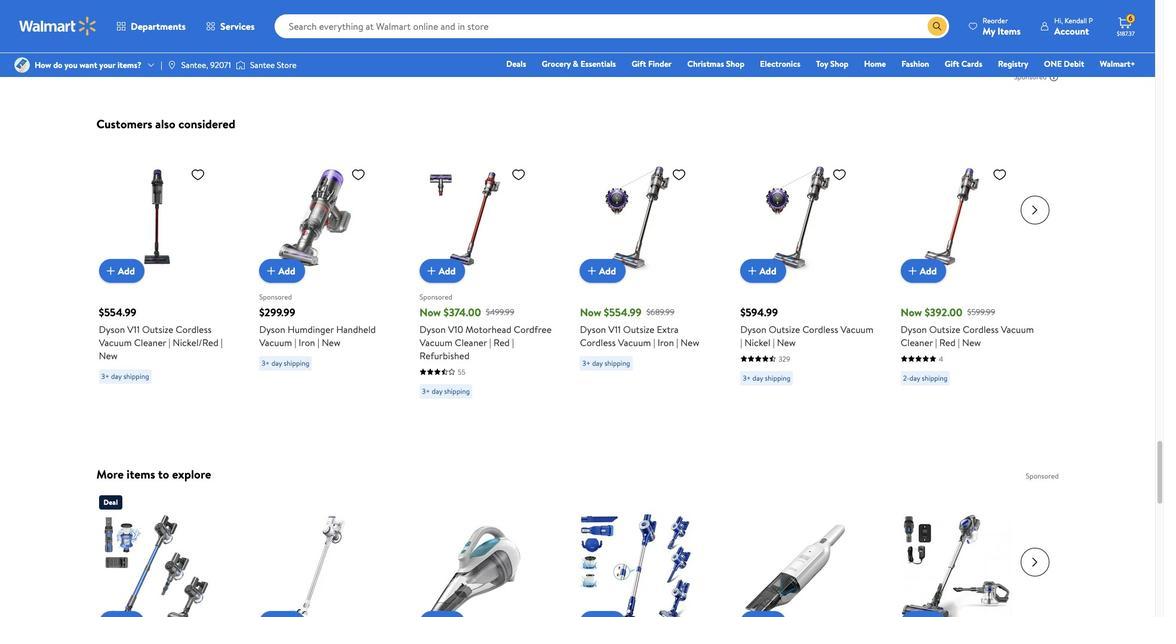Task type: vqa. For each thing, say whether or not it's contained in the screenshot.
Now in the SPONSORED NOW $374.00 $499.99 DYSON V10 MOTORHEAD CORDFREE VACUUM CLEANER | RED | REFURBISHED
yes



Task type: locate. For each thing, give the bounding box(es) containing it.
reorder my items
[[983, 15, 1021, 37]]

my
[[983, 24, 996, 37]]

how
[[35, 59, 51, 71]]

3+ day shipping down $554.99 dyson v11 outsize cordless vacuum cleaner | nickel/red | new
[[101, 371, 149, 381]]

2 cleaner from the left
[[455, 336, 487, 349]]

2 dyson from the left
[[259, 323, 285, 336]]

product group containing $299.99
[[259, 138, 393, 404]]

1 horizontal spatial cleaner
[[455, 336, 487, 349]]

gift left cards
[[945, 58, 960, 70]]

now inside now $392.00 $599.99 dyson outsize cordless vacuum cleaner | red | new
[[901, 305, 922, 320]]

black+decker dustbuster advancedclean cordless hand vacuum - slim image
[[741, 515, 852, 617]]

now inside now $554.99 $689.99 dyson v11 outsize extra cordless vacuum | iron | new
[[580, 305, 601, 320]]

considered
[[178, 116, 235, 132]]

1 outsize from the left
[[142, 323, 173, 336]]

6 $187.37
[[1117, 13, 1135, 38]]

cleaner left nickel/red
[[134, 336, 166, 349]]

3 now from the left
[[901, 305, 922, 320]]

1 now from the left
[[420, 305, 441, 320]]

1 horizontal spatial v11
[[609, 323, 621, 336]]

shop for toy shop
[[830, 58, 849, 70]]

store
[[277, 59, 297, 71]]

new inside $594.99 dyson outsize cordless vacuum | nickel | new
[[777, 336, 796, 349]]

add to cart image
[[424, 264, 439, 278], [585, 264, 599, 278], [906, 264, 920, 278], [424, 616, 439, 617], [745, 616, 760, 617]]

gift left finder
[[632, 58, 646, 70]]

cards
[[962, 58, 983, 70]]

sponsored $299.99 dyson humdinger handheld vacuum | iron | new
[[259, 292, 376, 349]]

3+ day shipping down humdinger
[[262, 358, 310, 368]]

1 horizontal spatial $554.99
[[604, 305, 642, 320]]

next slide for customers also considered list image
[[1021, 196, 1049, 224]]

v10
[[448, 323, 463, 336]]

add to cart image for the dyson v11 outsize extra cordless vacuum | iron | new "image"
[[585, 264, 599, 278]]

deals link
[[501, 57, 532, 70]]

1 horizontal spatial  image
[[236, 59, 245, 71]]

0 horizontal spatial iron
[[299, 336, 315, 349]]

2 outsize from the left
[[623, 323, 655, 336]]

dyson v11 outsize extra cordless vacuum | iron | new image
[[580, 162, 691, 273]]

departments button
[[106, 12, 196, 41]]

$299.99
[[259, 305, 295, 320]]

red inside now $392.00 $599.99 dyson outsize cordless vacuum cleaner | red | new
[[940, 336, 956, 349]]

to
[[158, 466, 169, 482]]

shipping down 55
[[444, 386, 470, 396]]

cleaner inside now $392.00 $599.99 dyson outsize cordless vacuum cleaner | red | new
[[901, 336, 933, 349]]

0 horizontal spatial now
[[420, 305, 441, 320]]

0 horizontal spatial shop
[[726, 58, 745, 70]]

5 add button from the left
[[741, 259, 786, 283]]

cleaner
[[134, 336, 166, 349], [455, 336, 487, 349], [901, 336, 933, 349]]

outsize inside now $392.00 $599.99 dyson outsize cordless vacuum cleaner | red | new
[[929, 323, 961, 336]]

1 add button from the left
[[99, 259, 145, 283]]

4 add from the left
[[599, 264, 616, 277]]

electronics link
[[755, 57, 806, 70]]

day
[[271, 358, 282, 368], [592, 358, 603, 368], [111, 371, 122, 381], [753, 373, 763, 383], [910, 373, 920, 383], [432, 386, 443, 396]]

2 red from the left
[[940, 336, 956, 349]]

cleaner inside sponsored now $374.00 $499.99 dyson v10 motorhead cordfree vacuum cleaner | red | refurbished
[[455, 336, 487, 349]]

dyson inside now $392.00 $599.99 dyson outsize cordless vacuum cleaner | red | new
[[901, 323, 927, 336]]

3 dyson from the left
[[420, 323, 446, 336]]

sponsored
[[1014, 72, 1047, 82], [259, 292, 292, 302], [420, 292, 453, 302], [1026, 471, 1059, 481]]

add
[[118, 264, 135, 277], [278, 264, 295, 277], [439, 264, 456, 277], [599, 264, 616, 277], [760, 264, 777, 277], [920, 264, 937, 277]]

nickel
[[745, 336, 771, 349]]

2 iron from the left
[[658, 336, 674, 349]]

now for $554.99
[[580, 305, 601, 320]]

3+
[[262, 358, 270, 368], [582, 358, 591, 368], [101, 371, 109, 381], [743, 373, 751, 383], [422, 386, 430, 396]]

now
[[420, 305, 441, 320], [580, 305, 601, 320], [901, 305, 922, 320]]

now $554.99 $689.99 dyson v11 outsize extra cordless vacuum | iron | new
[[580, 305, 700, 349]]

6
[[1129, 13, 1133, 23]]

1 gift from the left
[[632, 58, 646, 70]]

add for dyson v11 outsize extra cordless vacuum | iron | new
[[599, 264, 616, 277]]

add button
[[99, 259, 145, 283], [259, 259, 305, 283], [420, 259, 465, 283], [580, 259, 626, 283], [741, 259, 786, 283], [901, 259, 947, 283]]

3 add from the left
[[439, 264, 456, 277]]

0 horizontal spatial cleaner
[[134, 336, 166, 349]]

$374.00
[[444, 305, 481, 320]]

add to cart image for dyson v10 motorhead cordfree vacuum cleaner | red | refurbished image
[[424, 264, 439, 278]]

bossdan cordless vacuum, lightweight  stick vacuum cleaner for hardwood floor, quiet, blue, new image
[[99, 515, 210, 617]]

moolan cordless vacuum cleaners, 28kpa wireless vacuum cleaners cordless sweeper vacuum, stick vacuum cleaner with 4 led headlights, blue, new image
[[580, 515, 691, 617]]

2 add from the left
[[278, 264, 295, 277]]

3 cleaner from the left
[[901, 336, 933, 349]]

outsize
[[142, 323, 173, 336], [623, 323, 655, 336], [769, 323, 800, 336], [929, 323, 961, 336]]

customers also considered
[[96, 116, 235, 132]]

3+ day shipping down now $554.99 $689.99 dyson v11 outsize extra cordless vacuum | iron | new
[[582, 358, 630, 368]]

2 horizontal spatial now
[[901, 305, 922, 320]]

add to cart image
[[104, 264, 118, 278], [264, 264, 278, 278], [745, 264, 760, 278], [104, 616, 118, 617], [264, 616, 278, 617], [585, 616, 599, 617], [906, 616, 920, 617]]

santee
[[250, 59, 275, 71]]

$554.99
[[99, 305, 136, 320], [604, 305, 642, 320]]

1 red from the left
[[494, 336, 510, 349]]

2 now from the left
[[580, 305, 601, 320]]

red down $499.99
[[494, 336, 510, 349]]

6 add from the left
[[920, 264, 937, 277]]

shipping down the 4
[[922, 373, 948, 383]]

6 add button from the left
[[901, 259, 947, 283]]

1 cleaner from the left
[[134, 336, 166, 349]]

shop for christmas shop
[[726, 58, 745, 70]]

outsize inside now $554.99 $689.99 dyson v11 outsize extra cordless vacuum | iron | new
[[623, 323, 655, 336]]

shop right christmas
[[726, 58, 745, 70]]

1 iron from the left
[[299, 336, 315, 349]]

product group containing deal
[[99, 491, 243, 617]]

3+ day shipping
[[262, 358, 310, 368], [582, 358, 630, 368], [101, 371, 149, 381], [743, 373, 791, 383], [422, 386, 470, 396]]

dyson inside $594.99 dyson outsize cordless vacuum | nickel | new
[[741, 323, 767, 336]]

0 horizontal spatial gift
[[632, 58, 646, 70]]

now for $392.00
[[901, 305, 922, 320]]

product group
[[99, 138, 233, 404], [259, 138, 393, 404], [420, 138, 554, 404], [580, 138, 714, 404], [741, 138, 875, 404], [901, 138, 1035, 404], [99, 491, 243, 617], [580, 491, 724, 617]]

shop right toy
[[830, 58, 849, 70]]

motorhead
[[466, 323, 512, 336]]

dyson outsize cordless vacuum | nickel | new image
[[741, 162, 852, 273]]

product group containing now $374.00
[[420, 138, 554, 404]]

$594.99
[[741, 305, 778, 320]]

red inside sponsored now $374.00 $499.99 dyson v10 motorhead cordfree vacuum cleaner | red | refurbished
[[494, 336, 510, 349]]

vacuum inside $594.99 dyson outsize cordless vacuum | nickel | new
[[841, 323, 874, 336]]

1 horizontal spatial shop
[[830, 58, 849, 70]]

3 outsize from the left
[[769, 323, 800, 336]]

&
[[573, 58, 579, 70]]

$554.99 inside $554.99 dyson v11 outsize cordless vacuum cleaner | nickel/red | new
[[99, 305, 136, 320]]

vacuum inside sponsored now $374.00 $499.99 dyson v10 motorhead cordfree vacuum cleaner | red | refurbished
[[420, 336, 453, 349]]

grocery
[[542, 58, 571, 70]]

0 horizontal spatial $554.99
[[99, 305, 136, 320]]

$187.37
[[1117, 29, 1135, 38]]

|
[[161, 59, 162, 71], [169, 336, 171, 349], [221, 336, 223, 349], [294, 336, 296, 349], [318, 336, 320, 349], [489, 336, 491, 349], [512, 336, 514, 349], [654, 336, 655, 349], [677, 336, 679, 349], [741, 336, 742, 349], [773, 336, 775, 349], [935, 336, 937, 349], [958, 336, 960, 349]]

iron
[[299, 336, 315, 349], [658, 336, 674, 349]]

vacuum
[[841, 323, 874, 336], [1001, 323, 1034, 336], [99, 336, 132, 349], [259, 336, 292, 349], [420, 336, 453, 349], [618, 336, 651, 349]]

also
[[155, 116, 176, 132]]

product group containing now $554.99
[[580, 138, 714, 404]]

registry link
[[993, 57, 1034, 70]]

gift
[[632, 58, 646, 70], [945, 58, 960, 70]]

$554.99 inside now $554.99 $689.99 dyson v11 outsize extra cordless vacuum | iron | new
[[604, 305, 642, 320]]

1 horizontal spatial now
[[580, 305, 601, 320]]

shipping
[[284, 358, 310, 368], [605, 358, 630, 368], [123, 371, 149, 381], [765, 373, 791, 383], [922, 373, 948, 383], [444, 386, 470, 396]]

dyson inside $554.99 dyson v11 outsize cordless vacuum cleaner | nickel/red | new
[[99, 323, 125, 336]]

2 gift from the left
[[945, 58, 960, 70]]

dyson
[[99, 323, 125, 336], [259, 323, 285, 336], [420, 323, 446, 336], [580, 323, 606, 336], [741, 323, 767, 336], [901, 323, 927, 336]]

services
[[220, 20, 255, 33]]

iron inside sponsored $299.99 dyson humdinger handheld vacuum | iron | new
[[299, 336, 315, 349]]

departments
[[131, 20, 186, 33]]

4 add button from the left
[[580, 259, 626, 283]]

 image left how
[[14, 57, 30, 73]]

1 horizontal spatial iron
[[658, 336, 674, 349]]

santee store
[[250, 59, 297, 71]]

0 horizontal spatial v11
[[127, 323, 140, 336]]

iron down $689.99
[[658, 336, 674, 349]]

$599.99
[[968, 306, 996, 318]]

registry
[[998, 58, 1029, 70]]

add button for dyson outsize cordless vacuum cleaner | red | new
[[901, 259, 947, 283]]

4 outsize from the left
[[929, 323, 961, 336]]

cordless inside $594.99 dyson outsize cordless vacuum | nickel | new
[[803, 323, 839, 336]]

christmas
[[687, 58, 724, 70]]

4 dyson from the left
[[580, 323, 606, 336]]

2 add button from the left
[[259, 259, 305, 283]]

3+ day shipping down 55
[[422, 386, 470, 396]]

 image right 92071
[[236, 59, 245, 71]]

0 horizontal spatial red
[[494, 336, 510, 349]]

1 shop from the left
[[726, 58, 745, 70]]

 image
[[167, 60, 177, 70]]

0 horizontal spatial  image
[[14, 57, 30, 73]]

2 v11 from the left
[[609, 323, 621, 336]]

1 v11 from the left
[[127, 323, 140, 336]]

dyson outsize cordless vacuum cleaner | red | new image
[[901, 162, 1012, 273]]

5 dyson from the left
[[741, 323, 767, 336]]

add for dyson outsize cordless vacuum | nickel | new
[[760, 264, 777, 277]]

new
[[322, 336, 341, 349], [681, 336, 700, 349], [777, 336, 796, 349], [962, 336, 981, 349], [99, 349, 118, 362]]

sponsored inside sponsored $299.99 dyson humdinger handheld vacuum | iron | new
[[259, 292, 292, 302]]

shipping down now $554.99 $689.99 dyson v11 outsize extra cordless vacuum | iron | new
[[605, 358, 630, 368]]

1 dyson from the left
[[99, 323, 125, 336]]

do
[[53, 59, 63, 71]]

new inside now $392.00 $599.99 dyson outsize cordless vacuum cleaner | red | new
[[962, 336, 981, 349]]

5 add from the left
[[760, 264, 777, 277]]

 image for how do you want your items?
[[14, 57, 30, 73]]

shipping down the 329 on the bottom of page
[[765, 373, 791, 383]]

1 horizontal spatial gift
[[945, 58, 960, 70]]

1 horizontal spatial red
[[940, 336, 956, 349]]

toy shop link
[[811, 57, 854, 70]]

6 dyson from the left
[[901, 323, 927, 336]]

your
[[99, 59, 115, 71]]

cleaner up 2-day shipping
[[901, 336, 933, 349]]

extra
[[657, 323, 679, 336]]

2 shop from the left
[[830, 58, 849, 70]]

v11 inside now $554.99 $689.99 dyson v11 outsize extra cordless vacuum | iron | new
[[609, 323, 621, 336]]

deals
[[506, 58, 526, 70]]

vacuum inside now $554.99 $689.99 dyson v11 outsize extra cordless vacuum | iron | new
[[618, 336, 651, 349]]

1 add from the left
[[118, 264, 135, 277]]

p
[[1089, 15, 1093, 25]]

vacuum inside sponsored $299.99 dyson humdinger handheld vacuum | iron | new
[[259, 336, 292, 349]]

2 $554.99 from the left
[[604, 305, 642, 320]]

1 $554.99 from the left
[[99, 305, 136, 320]]

ad disclaimer and feedback image
[[1049, 72, 1059, 82]]

now $392.00 $599.99 dyson outsize cordless vacuum cleaner | red | new
[[901, 305, 1034, 349]]

add for dyson v11 outsize cordless vacuum cleaner | nickel/red | new
[[118, 264, 135, 277]]

2 horizontal spatial cleaner
[[901, 336, 933, 349]]

iron left handheld
[[299, 336, 315, 349]]

add button for $299.99
[[259, 259, 305, 283]]

shipping down humdinger
[[284, 358, 310, 368]]

 image for santee store
[[236, 59, 245, 71]]

v11
[[127, 323, 140, 336], [609, 323, 621, 336]]

add button for dyson v11 outsize cordless vacuum cleaner | nickel/red | new
[[99, 259, 145, 283]]

santee,
[[181, 59, 208, 71]]

cleaner up 55
[[455, 336, 487, 349]]

 image
[[14, 57, 30, 73], [236, 59, 245, 71]]

red up the 4
[[940, 336, 956, 349]]



Task type: describe. For each thing, give the bounding box(es) containing it.
kendall
[[1065, 15, 1087, 25]]

items
[[998, 24, 1021, 37]]

refurbished
[[420, 349, 470, 362]]

reorder
[[983, 15, 1008, 25]]

v11 inside $554.99 dyson v11 outsize cordless vacuum cleaner | nickel/red | new
[[127, 323, 140, 336]]

grocery & essentials
[[542, 58, 616, 70]]

$594.99 dyson outsize cordless vacuum | nickel | new
[[741, 305, 874, 349]]

vacuum inside $554.99 dyson v11 outsize cordless vacuum cleaner | nickel/red | new
[[99, 336, 132, 349]]

gift cards
[[945, 58, 983, 70]]

new inside now $554.99 $689.99 dyson v11 outsize extra cordless vacuum | iron | new
[[681, 336, 700, 349]]

fashion
[[902, 58, 929, 70]]

product group containing $594.99
[[741, 138, 875, 404]]

walmart+
[[1100, 58, 1136, 70]]

cleaner inside $554.99 dyson v11 outsize cordless vacuum cleaner | nickel/red | new
[[134, 336, 166, 349]]

sponsored inside sponsored now $374.00 $499.99 dyson v10 motorhead cordfree vacuum cleaner | red | refurbished
[[420, 292, 453, 302]]

gift for gift finder
[[632, 58, 646, 70]]

add to favorites list, dyson humdinger handheld vacuum | iron | new image
[[351, 167, 366, 182]]

add button for dyson outsize cordless vacuum | nickel | new
[[741, 259, 786, 283]]

gift for gift cards
[[945, 58, 960, 70]]

Walmart Site-Wide search field
[[274, 14, 949, 38]]

grocery & essentials link
[[536, 57, 622, 70]]

santee, 92071
[[181, 59, 231, 71]]

shipping down $554.99 dyson v11 outsize cordless vacuum cleaner | nickel/red | new
[[123, 371, 149, 381]]

deal
[[104, 497, 118, 507]]

cordless inside now $392.00 $599.99 dyson outsize cordless vacuum cleaner | red | new
[[963, 323, 999, 336]]

electronics
[[760, 58, 801, 70]]

sponsored now $374.00 $499.99 dyson v10 motorhead cordfree vacuum cleaner | red | refurbished
[[420, 292, 552, 362]]

moosoo cordless vacuum 4-in-1 lightweight stick vacuum cleaner, xl-618pro image
[[901, 515, 1012, 617]]

gift finder
[[632, 58, 672, 70]]

iron inside now $554.99 $689.99 dyson v11 outsize extra cordless vacuum | iron | new
[[658, 336, 674, 349]]

new inside sponsored $299.99 dyson humdinger handheld vacuum | iron | new
[[322, 336, 341, 349]]

add button for dyson v11 outsize extra cordless vacuum | iron | new
[[580, 259, 626, 283]]

Search search field
[[274, 14, 949, 38]]

essentials
[[581, 58, 616, 70]]

toy shop
[[816, 58, 849, 70]]

add for dyson outsize cordless vacuum cleaner | red | new
[[920, 264, 937, 277]]

next slide for more items to explore list image
[[1021, 548, 1049, 577]]

one
[[1044, 58, 1062, 70]]

how do you want your items?
[[35, 59, 142, 71]]

items
[[127, 466, 155, 482]]

explore
[[172, 466, 211, 482]]

items?
[[117, 59, 142, 71]]

customers
[[96, 116, 152, 132]]

home
[[864, 58, 886, 70]]

cordless inside now $554.99 $689.99 dyson v11 outsize extra cordless vacuum | iron | new
[[580, 336, 616, 349]]

fashion link
[[896, 57, 935, 70]]

outsize inside $554.99 dyson v11 outsize cordless vacuum cleaner | nickel/red | new
[[142, 323, 173, 336]]

gift cards link
[[940, 57, 988, 70]]

account
[[1055, 24, 1089, 37]]

92071
[[210, 59, 231, 71]]

hi, kendall p account
[[1055, 15, 1093, 37]]

product group containing now $392.00
[[901, 138, 1035, 404]]

product group containing $554.99
[[99, 138, 233, 404]]

add to favorites list, dyson outsize cordless vacuum cleaner | red | new image
[[993, 167, 1007, 182]]

one debit link
[[1039, 57, 1090, 70]]

search icon image
[[933, 21, 942, 31]]

cordless inside $554.99 dyson v11 outsize cordless vacuum cleaner | nickel/red | new
[[176, 323, 212, 336]]

55
[[458, 367, 466, 377]]

tineco a10-d plus - cordless ultralight stick vacuum cleaner for hard floors and low-pile rugs image
[[259, 515, 370, 617]]

add to favorites list, dyson v11 outsize extra cordless vacuum | iron | new image
[[672, 167, 686, 182]]

add for $299.99
[[278, 264, 295, 277]]

outsize inside $594.99 dyson outsize cordless vacuum | nickel | new
[[769, 323, 800, 336]]

hi,
[[1055, 15, 1063, 25]]

add to favorites list, dyson outsize cordless vacuum | nickel | new image
[[832, 167, 847, 182]]

dyson inside sponsored $299.99 dyson humdinger handheld vacuum | iron | new
[[259, 323, 285, 336]]

add to favorites list, dyson v10 motorhead cordfree vacuum cleaner | red | refurbished image
[[512, 167, 526, 182]]

new inside $554.99 dyson v11 outsize cordless vacuum cleaner | nickel/red | new
[[99, 349, 118, 362]]

vacuum inside now $392.00 $599.99 dyson outsize cordless vacuum cleaner | red | new
[[1001, 323, 1034, 336]]

$689.99
[[647, 306, 675, 318]]

3 add button from the left
[[420, 259, 465, 283]]

more
[[96, 466, 124, 482]]

dyson humdinger handheld vacuum | iron | new image
[[259, 162, 370, 273]]

christmas shop link
[[682, 57, 750, 70]]

christmas shop
[[687, 58, 745, 70]]

4
[[939, 354, 944, 364]]

more items to explore
[[96, 466, 211, 482]]

2-day shipping
[[903, 373, 948, 383]]

dyson v10 motorhead cordfree vacuum cleaner | red | refurbished image
[[420, 162, 531, 273]]

you
[[65, 59, 78, 71]]

finder
[[648, 58, 672, 70]]

nickel/red
[[173, 336, 219, 349]]

2-
[[903, 373, 910, 383]]

dyson v11 outsize cordless vacuum cleaner | nickel/red | new image
[[99, 162, 210, 273]]

dyson inside sponsored now $374.00 $499.99 dyson v10 motorhead cordfree vacuum cleaner | red | refurbished
[[420, 323, 446, 336]]

329
[[779, 354, 790, 364]]

services button
[[196, 12, 265, 41]]

cordless black & decker hhvi315jo42 dustbuster cordless hand vacuum image
[[420, 515, 531, 617]]

cordfree
[[514, 323, 552, 336]]

walmart+ link
[[1095, 57, 1141, 70]]

gift finder link
[[626, 57, 677, 70]]

$554.99 dyson v11 outsize cordless vacuum cleaner | nickel/red | new
[[99, 305, 223, 362]]

walmart image
[[19, 17, 97, 36]]

now inside sponsored now $374.00 $499.99 dyson v10 motorhead cordfree vacuum cleaner | red | refurbished
[[420, 305, 441, 320]]

want
[[80, 59, 97, 71]]

handheld
[[336, 323, 376, 336]]

home link
[[859, 57, 892, 70]]

toy
[[816, 58, 828, 70]]

one debit
[[1044, 58, 1085, 70]]

$499.99
[[486, 306, 515, 318]]

add to favorites list, dyson v11 outsize cordless vacuum cleaner | nickel/red | new image
[[191, 167, 205, 182]]

3+ day shipping down the 329 on the bottom of page
[[743, 373, 791, 383]]

debit
[[1064, 58, 1085, 70]]

add to cart image for dyson outsize cordless vacuum cleaner | red | new image
[[906, 264, 920, 278]]

dyson inside now $554.99 $689.99 dyson v11 outsize extra cordless vacuum | iron | new
[[580, 323, 606, 336]]

humdinger
[[288, 323, 334, 336]]

$392.00
[[925, 305, 963, 320]]



